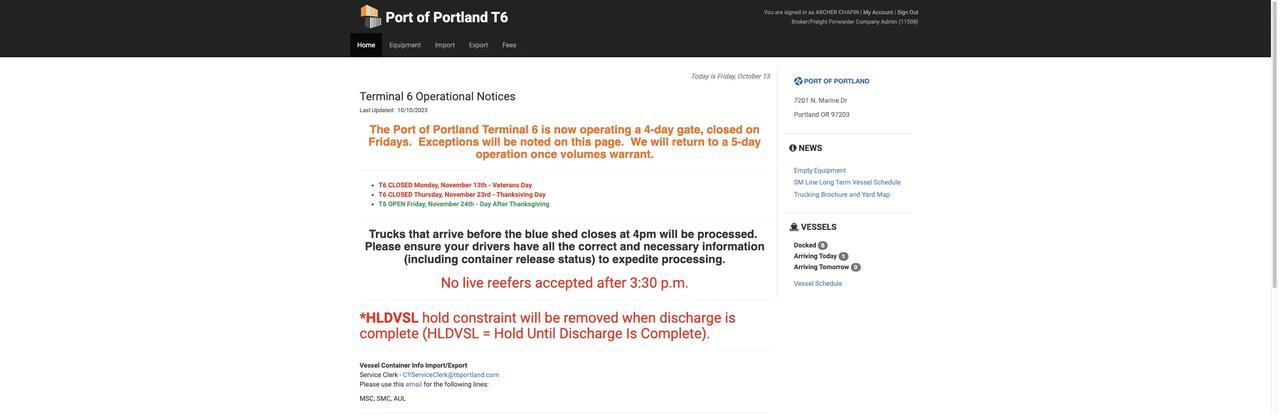 Task type: vqa. For each thing, say whether or not it's contained in the screenshot.
'AUL'
yes



Task type: locate. For each thing, give the bounding box(es) containing it.
day up thanksgiving
[[535, 191, 546, 198]]

0 vertical spatial of
[[417, 9, 430, 26]]

13
[[763, 72, 770, 80]]

0 horizontal spatial terminal
[[360, 90, 404, 103]]

exceptions
[[418, 135, 479, 149]]

trucks
[[369, 228, 406, 241]]

as
[[809, 9, 815, 16]]

closes
[[581, 228, 617, 241]]

1 vertical spatial equipment
[[814, 167, 846, 174]]

vessel for vessel container info import/export service clerk - cyserviceclerk@t6portland.com please use this email for the following lines:
[[360, 362, 380, 369]]

7201 n. marine dr
[[794, 97, 848, 104]]

and inside empty equipment sm line long term vessel schedule trucking brochure and yard map
[[850, 191, 861, 198]]

portland
[[433, 9, 488, 26], [794, 111, 819, 119], [433, 123, 479, 136]]

admin
[[881, 18, 898, 25]]

portland down terminal 6 operational notices last updated:  10/10/2023
[[433, 123, 479, 136]]

day down 23rd at top
[[480, 200, 491, 208]]

term
[[836, 179, 851, 186]]

vessel up service
[[360, 362, 380, 369]]

0 horizontal spatial day
[[654, 123, 674, 136]]

=
[[483, 325, 491, 342]]

1 horizontal spatial 6
[[532, 123, 538, 136]]

shed
[[552, 228, 578, 241]]

once
[[531, 148, 557, 161]]

0 horizontal spatial friday,
[[407, 200, 427, 208]]

1 horizontal spatial on
[[746, 123, 760, 136]]

the right all
[[558, 240, 575, 253]]

day
[[521, 181, 532, 189], [535, 191, 546, 198], [480, 200, 491, 208]]

2 horizontal spatial day
[[535, 191, 546, 198]]

1 horizontal spatial schedule
[[874, 179, 901, 186]]

0 vertical spatial be
[[504, 135, 517, 149]]

you
[[764, 9, 774, 16]]

will
[[482, 135, 501, 149], [651, 135, 669, 149], [660, 228, 678, 241], [520, 310, 541, 326]]

ship image
[[790, 223, 799, 232]]

1 horizontal spatial this
[[571, 135, 592, 149]]

port up equipment dropdown button
[[386, 9, 413, 26]]

discharge
[[559, 325, 623, 342]]

this right use
[[393, 381, 404, 388]]

friday, left october
[[717, 72, 736, 80]]

0 vertical spatial to
[[708, 135, 719, 149]]

of down 10/10/2023
[[419, 123, 430, 136]]

vessel for vessel schedule
[[794, 280, 814, 288]]

is inside "the port of portland terminal 6 is now operating a 4-day gate, closed on fridays .  exceptions will be noted on this page.  we will return to a 5-day operation once volumes warrant."
[[541, 123, 551, 136]]

schedule
[[874, 179, 901, 186], [815, 280, 843, 288]]

schedule up map
[[874, 179, 901, 186]]

1 horizontal spatial and
[[850, 191, 861, 198]]

archer
[[816, 9, 837, 16]]

portland up import
[[433, 9, 488, 26]]

0 vertical spatial terminal
[[360, 90, 404, 103]]

will down reefers
[[520, 310, 541, 326]]

1 horizontal spatial day
[[742, 135, 761, 149]]

this right 'once'
[[571, 135, 592, 149]]

have
[[513, 240, 539, 253]]

of inside "the port of portland terminal 6 is now operating a 4-day gate, closed on fridays .  exceptions will be noted on this page.  we will return to a 5-day operation once volumes warrant."
[[419, 123, 430, 136]]

1 horizontal spatial vessel
[[794, 280, 814, 288]]

is
[[626, 325, 637, 342]]

0 vertical spatial please
[[365, 240, 401, 253]]

to up after
[[599, 253, 609, 266]]

1 horizontal spatial today
[[819, 252, 837, 260]]

1 horizontal spatial be
[[545, 310, 560, 326]]

release
[[516, 253, 555, 266]]

is left now
[[541, 123, 551, 136]]

1 vertical spatial vessel
[[794, 280, 814, 288]]

0 vertical spatial closed
[[388, 181, 413, 189]]

0 vertical spatial port
[[386, 9, 413, 26]]

1 horizontal spatial terminal
[[482, 123, 529, 136]]

vessel down docked 0 arriving today 1 arriving tomorrow 0
[[794, 280, 814, 288]]

container
[[462, 253, 513, 266]]

0 horizontal spatial 6
[[407, 90, 413, 103]]

2 vertical spatial vessel
[[360, 362, 380, 369]]

1 vertical spatial be
[[681, 228, 694, 241]]

t6 up trucks at bottom left
[[379, 191, 387, 198]]

a
[[635, 123, 641, 136], [722, 135, 728, 149]]

0
[[822, 243, 825, 249], [854, 264, 858, 271]]

0 vertical spatial 6
[[407, 90, 413, 103]]

on right 5-
[[746, 123, 760, 136]]

processed.
[[698, 228, 758, 241]]

- inside vessel container info import/export service clerk - cyserviceclerk@t6portland.com please use this email for the following lines:
[[400, 371, 401, 379]]

will right we
[[651, 135, 669, 149]]

empty equipment link
[[794, 167, 846, 174]]

1 vertical spatial 0
[[854, 264, 858, 271]]

2 vertical spatial november
[[428, 200, 459, 208]]

1 horizontal spatial equipment
[[814, 167, 846, 174]]

0 horizontal spatial |
[[861, 9, 862, 16]]

0 vertical spatial arriving
[[794, 252, 818, 260]]

0 horizontal spatial equipment
[[389, 41, 421, 49]]

6 up 'once'
[[532, 123, 538, 136]]

equipment up the long
[[814, 167, 846, 174]]

please
[[365, 240, 401, 253], [360, 381, 380, 388]]

be up processing.
[[681, 228, 694, 241]]

or
[[821, 111, 830, 119]]

2 vertical spatial is
[[725, 310, 736, 326]]

- right clerk
[[400, 371, 401, 379]]

discharge
[[660, 310, 722, 326]]

trucking
[[794, 191, 820, 198]]

veterans
[[493, 181, 519, 189]]

please inside vessel container info import/export service clerk - cyserviceclerk@t6portland.com please use this email for the following lines:
[[360, 381, 380, 388]]

be
[[504, 135, 517, 149], [681, 228, 694, 241], [545, 310, 560, 326]]

0 horizontal spatial 0
[[822, 243, 825, 249]]

no live reefers accepted after 3:30 p.m.
[[441, 275, 689, 291]]

1 vertical spatial arriving
[[794, 263, 818, 271]]

port of portland t6 image
[[794, 77, 870, 86]]

use
[[381, 381, 392, 388]]

2 vertical spatial portland
[[433, 123, 479, 136]]

terminal up operation
[[482, 123, 529, 136]]

the right for
[[434, 381, 443, 388]]

0 vertical spatial today
[[691, 72, 709, 80]]

be inside trucks that arrive before the blue shed closes at 4pm will be processed. please ensure your drivers have all the correct and necessary information (including container release status) to expedite processing.
[[681, 228, 694, 241]]

warrant.
[[610, 148, 654, 161]]

1 vertical spatial friday,
[[407, 200, 427, 208]]

0 horizontal spatial is
[[541, 123, 551, 136]]

will right 'exceptions'
[[482, 135, 501, 149]]

a left the 4-
[[635, 123, 641, 136]]

operating
[[580, 123, 632, 136]]

arriving down docked
[[794, 252, 818, 260]]

1 vertical spatial today
[[819, 252, 837, 260]]

equipment inside empty equipment sm line long term vessel schedule trucking brochure and yard map
[[814, 167, 846, 174]]

0 horizontal spatial be
[[504, 135, 517, 149]]

0 horizontal spatial and
[[620, 240, 640, 253]]

marine
[[819, 97, 839, 104]]

1 vertical spatial this
[[393, 381, 404, 388]]

| left sign
[[895, 9, 896, 16]]

arriving
[[794, 252, 818, 260], [794, 263, 818, 271]]

t6 down 'fridays'
[[379, 181, 387, 189]]

1 vertical spatial of
[[419, 123, 430, 136]]

0 right tomorrow
[[854, 264, 858, 271]]

2 horizontal spatial be
[[681, 228, 694, 241]]

is right discharge
[[725, 310, 736, 326]]

the
[[505, 228, 522, 241], [558, 240, 575, 253], [434, 381, 443, 388]]

day
[[654, 123, 674, 136], [742, 135, 761, 149]]

1 vertical spatial port
[[393, 123, 416, 136]]

schedule down tomorrow
[[815, 280, 843, 288]]

0 vertical spatial and
[[850, 191, 861, 198]]

0 vertical spatial this
[[571, 135, 592, 149]]

equipment right home popup button
[[389, 41, 421, 49]]

7201
[[794, 97, 809, 104]]

the left blue
[[505, 228, 522, 241]]

0 horizontal spatial this
[[393, 381, 404, 388]]

to left 5-
[[708, 135, 719, 149]]

closed
[[707, 123, 743, 136]]

home
[[357, 41, 375, 49]]

1 horizontal spatial to
[[708, 135, 719, 149]]

on right noted
[[554, 135, 568, 149]]

terminal inside terminal 6 operational notices last updated:  10/10/2023
[[360, 90, 404, 103]]

yard
[[862, 191, 875, 198]]

open
[[388, 200, 406, 208]]

6 up 10/10/2023
[[407, 90, 413, 103]]

and right correct
[[620, 240, 640, 253]]

be down accepted
[[545, 310, 560, 326]]

terminal up last
[[360, 90, 404, 103]]

schedule inside empty equipment sm line long term vessel schedule trucking brochure and yard map
[[874, 179, 901, 186]]

1 vertical spatial please
[[360, 381, 380, 388]]

import/export
[[425, 362, 467, 369]]

3:30
[[630, 275, 657, 291]]

- right 23rd at top
[[493, 191, 495, 198]]

0 vertical spatial 0
[[822, 243, 825, 249]]

portland down 7201
[[794, 111, 819, 119]]

0 right docked
[[822, 243, 825, 249]]

6 inside "the port of portland terminal 6 is now operating a 4-day gate, closed on fridays .  exceptions will be noted on this page.  we will return to a 5-day operation once volumes warrant."
[[532, 123, 538, 136]]

of up equipment dropdown button
[[417, 9, 430, 26]]

the port of portland terminal 6 is now operating a 4-day gate, closed on fridays .  exceptions will be noted on this page.  we will return to a 5-day operation once volumes warrant.
[[369, 123, 761, 161]]

day left gate,
[[654, 123, 674, 136]]

day up thanksiving
[[521, 181, 532, 189]]

and left yard
[[850, 191, 861, 198]]

2 horizontal spatial is
[[725, 310, 736, 326]]

2 vertical spatial be
[[545, 310, 560, 326]]

email link
[[406, 381, 422, 388]]

0 vertical spatial schedule
[[874, 179, 901, 186]]

- right 13th
[[489, 181, 491, 189]]

t6 left open at left
[[379, 200, 387, 208]]

today
[[691, 72, 709, 80], [819, 252, 837, 260]]

this inside "the port of portland terminal 6 is now operating a 4-day gate, closed on fridays .  exceptions will be noted on this page.  we will return to a 5-day operation once volumes warrant."
[[571, 135, 592, 149]]

friday, down thursday,
[[407, 200, 427, 208]]

please down service
[[360, 381, 380, 388]]

day left info circle image
[[742, 135, 761, 149]]

0 horizontal spatial the
[[434, 381, 443, 388]]

1 horizontal spatial day
[[521, 181, 532, 189]]

1 vertical spatial is
[[541, 123, 551, 136]]

will inside hold constraint will be removed when discharge is complete (hldvsl = hold until discharge is complete).
[[520, 310, 541, 326]]

0 vertical spatial equipment
[[389, 41, 421, 49]]

1 vertical spatial closed
[[388, 191, 413, 198]]

sign
[[897, 9, 908, 16]]

0 vertical spatial friday,
[[717, 72, 736, 80]]

1 vertical spatial to
[[599, 253, 609, 266]]

1 horizontal spatial |
[[895, 9, 896, 16]]

2 vertical spatial day
[[480, 200, 491, 208]]

0 horizontal spatial to
[[599, 253, 609, 266]]

vessel schedule
[[794, 280, 843, 288]]

to inside "the port of portland terminal 6 is now operating a 4-day gate, closed on fridays .  exceptions will be noted on this page.  we will return to a 5-day operation once volumes warrant."
[[708, 135, 719, 149]]

port down 10/10/2023
[[393, 123, 416, 136]]

0 vertical spatial portland
[[433, 9, 488, 26]]

is left october
[[710, 72, 715, 80]]

be inside hold constraint will be removed when discharge is complete (hldvsl = hold until discharge is complete).
[[545, 310, 560, 326]]

vessel up yard
[[853, 179, 872, 186]]

october
[[738, 72, 761, 80]]

a left 5-
[[722, 135, 728, 149]]

vessel inside vessel container info import/export service clerk - cyserviceclerk@t6portland.com please use this email for the following lines:
[[360, 362, 380, 369]]

|
[[861, 9, 862, 16], [895, 9, 896, 16]]

| left my at the top right of page
[[861, 9, 862, 16]]

-
[[489, 181, 491, 189], [493, 191, 495, 198], [476, 200, 478, 208], [400, 371, 401, 379]]

terminal
[[360, 90, 404, 103], [482, 123, 529, 136]]

arriving up vessel schedule
[[794, 263, 818, 271]]

cyserviceclerk@t6portland.com
[[403, 371, 499, 379]]

following
[[445, 381, 472, 388]]

info
[[412, 362, 424, 369]]

vessel
[[853, 179, 872, 186], [794, 280, 814, 288], [360, 362, 380, 369]]

0 horizontal spatial vessel
[[360, 362, 380, 369]]

1 horizontal spatial friday,
[[717, 72, 736, 80]]

is inside hold constraint will be removed when discharge is complete (hldvsl = hold until discharge is complete).
[[725, 310, 736, 326]]

0 vertical spatial vessel
[[853, 179, 872, 186]]

be left noted
[[504, 135, 517, 149]]

1 vertical spatial 6
[[532, 123, 538, 136]]

no
[[441, 275, 459, 291]]

0 horizontal spatial a
[[635, 123, 641, 136]]

2 horizontal spatial vessel
[[853, 179, 872, 186]]

before
[[467, 228, 502, 241]]

this inside vessel container info import/export service clerk - cyserviceclerk@t6portland.com please use this email for the following lines:
[[393, 381, 404, 388]]

will right 4pm on the bottom of page
[[660, 228, 678, 241]]

clerk
[[383, 371, 398, 379]]

1 vertical spatial terminal
[[482, 123, 529, 136]]

1 vertical spatial and
[[620, 240, 640, 253]]

0 vertical spatial is
[[710, 72, 715, 80]]

import
[[435, 41, 455, 49]]

container
[[381, 362, 410, 369]]

please left that at the left bottom
[[365, 240, 401, 253]]

friday, inside t6 closed monday, november 13th - veterans day t6 closed thursday, november 23rd - thanksiving day t6 open friday, november 24th - day after thanksgiving
[[407, 200, 427, 208]]

until
[[527, 325, 556, 342]]

1 vertical spatial schedule
[[815, 280, 843, 288]]

gate,
[[677, 123, 704, 136]]



Task type: describe. For each thing, give the bounding box(es) containing it.
brochure
[[821, 191, 848, 198]]

port inside "the port of portland terminal 6 is now operating a 4-day gate, closed on fridays .  exceptions will be noted on this page.  we will return to a 5-day operation once volumes warrant."
[[393, 123, 416, 136]]

info circle image
[[790, 144, 797, 153]]

processing.
[[662, 253, 726, 266]]

today inside docked 0 arriving today 1 arriving tomorrow 0
[[819, 252, 837, 260]]

2 arriving from the top
[[794, 263, 818, 271]]

fees button
[[495, 33, 524, 57]]

1 vertical spatial portland
[[794, 111, 819, 119]]

1 horizontal spatial is
[[710, 72, 715, 80]]

4-
[[644, 123, 655, 136]]

10/10/2023
[[398, 107, 428, 114]]

my
[[863, 9, 871, 16]]

1 horizontal spatial the
[[505, 228, 522, 241]]

1 | from the left
[[861, 9, 862, 16]]

equipment inside dropdown button
[[389, 41, 421, 49]]

export button
[[462, 33, 495, 57]]

6 inside terminal 6 operational notices last updated:  10/10/2023
[[407, 90, 413, 103]]

terminal inside "the port of portland terminal 6 is now operating a 4-day gate, closed on fridays .  exceptions will be noted on this page.  we will return to a 5-day operation once volumes warrant."
[[482, 123, 529, 136]]

sm line long term vessel schedule link
[[794, 179, 901, 186]]

(including
[[404, 253, 458, 266]]

email
[[406, 381, 422, 388]]

0 vertical spatial november
[[441, 181, 472, 189]]

1 closed from the top
[[388, 181, 413, 189]]

trucking brochure and yard map link
[[794, 191, 890, 198]]

account
[[872, 9, 893, 16]]

fridays
[[369, 135, 409, 149]]

after
[[597, 275, 627, 291]]

status)
[[558, 253, 596, 266]]

1 arriving from the top
[[794, 252, 818, 260]]

notices
[[477, 90, 516, 103]]

sign out link
[[897, 9, 919, 16]]

1 horizontal spatial 0
[[854, 264, 858, 271]]

correct
[[579, 240, 617, 253]]

portland inside "the port of portland terminal 6 is now operating a 4-day gate, closed on fridays .  exceptions will be noted on this page.  we will return to a 5-day operation once volumes warrant."
[[433, 123, 479, 136]]

- right 24th
[[476, 200, 478, 208]]

last
[[360, 107, 371, 114]]

the
[[370, 123, 390, 136]]

24th
[[461, 200, 474, 208]]

service
[[360, 371, 381, 379]]

at
[[620, 228, 630, 241]]

1 vertical spatial day
[[535, 191, 546, 198]]

0 horizontal spatial on
[[554, 135, 568, 149]]

trucks that arrive before the blue shed closes at 4pm will be processed. please ensure your drivers have all the correct and necessary information (including container release status) to expedite processing.
[[365, 228, 765, 266]]

thanksiving
[[497, 191, 533, 198]]

long
[[820, 179, 834, 186]]

hold
[[422, 310, 450, 326]]

empty
[[794, 167, 813, 174]]

your
[[445, 240, 469, 253]]

return
[[672, 135, 705, 149]]

drivers
[[472, 240, 510, 253]]

company
[[856, 18, 880, 25]]

4pm
[[633, 228, 657, 241]]

expedite
[[613, 253, 659, 266]]

5-
[[732, 135, 742, 149]]

in
[[803, 9, 807, 16]]

be inside "the port of portland terminal 6 is now operating a 4-day gate, closed on fridays .  exceptions will be noted on this page.  we will return to a 5-day operation once volumes warrant."
[[504, 135, 517, 149]]

docked
[[794, 241, 817, 249]]

*hldvsl
[[360, 310, 419, 326]]

0 horizontal spatial today
[[691, 72, 709, 80]]

home button
[[350, 33, 382, 57]]

broker/freight
[[792, 18, 828, 25]]

sm
[[794, 179, 804, 186]]

operational
[[416, 90, 474, 103]]

ensure
[[404, 240, 441, 253]]

fees
[[503, 41, 517, 49]]

news
[[797, 143, 822, 153]]

(hldvsl
[[422, 325, 479, 342]]

2 | from the left
[[895, 9, 896, 16]]

(11508)
[[899, 18, 919, 25]]

hold
[[494, 325, 524, 342]]

smc,
[[377, 395, 392, 403]]

and inside trucks that arrive before the blue shed closes at 4pm will be processed. please ensure your drivers have all the correct and necessary information (including container release status) to expedite processing.
[[620, 240, 640, 253]]

my account link
[[863, 9, 893, 16]]

1 horizontal spatial a
[[722, 135, 728, 149]]

of inside port of portland t6 link
[[417, 9, 430, 26]]

tomorrow
[[819, 263, 849, 271]]

live
[[463, 275, 484, 291]]

0 horizontal spatial schedule
[[815, 280, 843, 288]]

n.
[[811, 97, 817, 104]]

removed
[[564, 310, 619, 326]]

chapin
[[839, 9, 859, 16]]

p.m.
[[661, 275, 689, 291]]

signed
[[785, 9, 801, 16]]

please inside trucks that arrive before the blue shed closes at 4pm will be processed. please ensure your drivers have all the correct and necessary information (including container release status) to expedite processing.
[[365, 240, 401, 253]]

after
[[493, 200, 508, 208]]

vessel inside empty equipment sm line long term vessel schedule trucking brochure and yard map
[[853, 179, 872, 186]]

now
[[554, 123, 577, 136]]

13th
[[473, 181, 487, 189]]

volumes
[[560, 148, 607, 161]]

all
[[543, 240, 555, 253]]

docked 0 arriving today 1 arriving tomorrow 0
[[794, 241, 858, 271]]

the inside vessel container info import/export service clerk - cyserviceclerk@t6portland.com please use this email for the following lines:
[[434, 381, 443, 388]]

are
[[775, 9, 783, 16]]

0 vertical spatial day
[[521, 181, 532, 189]]

that
[[409, 228, 430, 241]]

line
[[806, 179, 818, 186]]

vessel schedule link
[[794, 280, 843, 288]]

port of portland t6
[[386, 9, 508, 26]]

monday,
[[414, 181, 439, 189]]

1 vertical spatial november
[[445, 191, 476, 198]]

information
[[702, 240, 765, 253]]

2 closed from the top
[[388, 191, 413, 198]]

portland or 97203
[[794, 111, 850, 119]]

will inside trucks that arrive before the blue shed closes at 4pm will be processed. please ensure your drivers have all the correct and necessary information (including container release status) to expedite processing.
[[660, 228, 678, 241]]

constraint
[[453, 310, 517, 326]]

terminal 6 operational notices last updated:  10/10/2023
[[360, 90, 519, 114]]

equipment button
[[382, 33, 428, 57]]

2 horizontal spatial the
[[558, 240, 575, 253]]

empty equipment sm line long term vessel schedule trucking brochure and yard map
[[794, 167, 901, 198]]

aul
[[394, 395, 406, 403]]

0 horizontal spatial day
[[480, 200, 491, 208]]

t6 up the fees
[[491, 9, 508, 26]]

noted
[[520, 135, 551, 149]]

to inside trucks that arrive before the blue shed closes at 4pm will be processed. please ensure your drivers have all the correct and necessary information (including container release status) to expedite processing.
[[599, 253, 609, 266]]

out
[[910, 9, 919, 16]]



